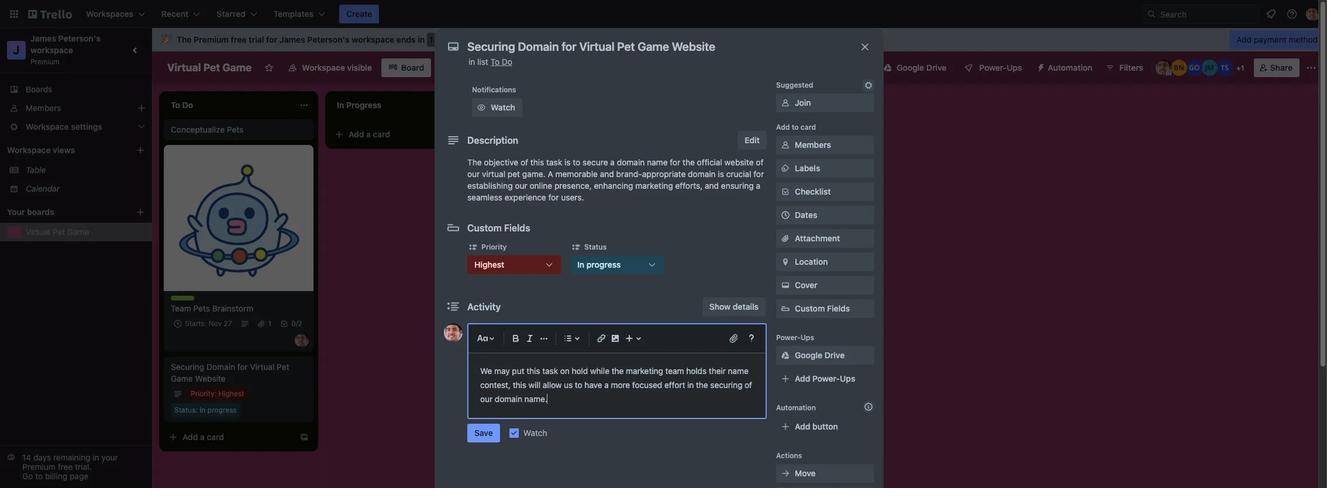 Task type: locate. For each thing, give the bounding box(es) containing it.
1 horizontal spatial virtual
[[167, 61, 201, 74]]

memorable
[[555, 169, 598, 179]]

2 team from the top
[[171, 304, 191, 314]]

priority down seamless
[[481, 243, 507, 252]]

1 horizontal spatial is
[[718, 169, 724, 179]]

workspace left views
[[7, 145, 51, 155]]

the
[[177, 35, 192, 44], [467, 157, 482, 167]]

1 vertical spatial task
[[542, 366, 558, 376]]

calendar link up your boards with 1 items element
[[26, 183, 145, 195]]

None text field
[[462, 36, 848, 57]]

the inside banner
[[177, 35, 192, 44]]

1 vertical spatial calendar
[[26, 184, 60, 194]]

gary orlando (garyorlando) image
[[1186, 60, 1203, 76]]

0 vertical spatial google drive
[[897, 63, 947, 73]]

edit button
[[738, 131, 767, 150]]

domain
[[617, 157, 645, 167], [688, 169, 716, 179], [495, 394, 522, 404]]

free
[[231, 35, 247, 44], [58, 462, 73, 472]]

automation button
[[1032, 58, 1100, 77]]

status for status : in progress
[[174, 406, 196, 415]]

calendar right "to"
[[503, 63, 538, 73]]

is up memorable on the left top of the page
[[565, 157, 571, 167]]

2 horizontal spatial add a card button
[[496, 125, 627, 144]]

tara schultz (taraschultz7) image
[[1217, 60, 1233, 76]]

: down website
[[214, 390, 217, 398]]

0 vertical spatial workspace
[[352, 35, 394, 44]]

watch
[[491, 102, 515, 112], [523, 428, 547, 438]]

highest down securing domain for virtual pet game website
[[219, 390, 244, 398]]

table link down views
[[26, 164, 145, 176]]

payment
[[1254, 35, 1287, 44]]

to up memorable on the left top of the page
[[573, 157, 580, 167]]

1 right tara schultz (taraschultz7) icon
[[1241, 64, 1245, 73]]

0 horizontal spatial peterson's
[[58, 33, 101, 43]]

james
[[30, 33, 56, 43], [280, 35, 305, 44]]

0 vertical spatial game
[[223, 61, 252, 74]]

1 vertical spatial google drive
[[795, 350, 845, 360]]

team
[[171, 296, 189, 305], [171, 304, 191, 314]]

fields
[[504, 223, 530, 233], [827, 304, 850, 314]]

members down boards
[[26, 103, 61, 113]]

in down holds
[[687, 380, 694, 390]]

sm image left 'labels'
[[780, 163, 791, 174]]

1 vertical spatial pet
[[52, 227, 65, 237]]

sm image inside join link
[[780, 97, 791, 109]]

0 horizontal spatial pets
[[193, 304, 210, 314]]

conceptualize pets link
[[171, 124, 307, 136]]

add inside banner
[[1237, 35, 1252, 44]]

0 horizontal spatial and
[[600, 169, 614, 179]]

boards
[[26, 84, 52, 94]]

ups up the add button "button"
[[840, 374, 855, 384]]

in list to do
[[469, 57, 512, 67]]

lists image
[[561, 332, 575, 346]]

may
[[494, 366, 510, 376]]

1 vertical spatial virtual pet game
[[26, 227, 89, 237]]

color: bold lime, title: "team task" element
[[171, 296, 206, 305]]

0 horizontal spatial our
[[467, 169, 480, 179]]

is down official
[[718, 169, 724, 179]]

0 horizontal spatial priority
[[191, 390, 214, 398]]

virtual inside securing domain for virtual pet game website
[[250, 362, 275, 372]]

0 vertical spatial marketing
[[635, 181, 673, 191]]

sm image inside watch button
[[476, 102, 487, 113]]

banner
[[152, 28, 1327, 51]]

this inside "the objective of this task is to secure a domain name for the official website of our virtual pet game. a memorable and brand-appropriate domain is crucial for establishing our online presence, enhancing marketing efforts, and ensuring a seamless experience for users."
[[530, 157, 544, 167]]

0 horizontal spatial 14
[[22, 453, 31, 463]]

0 vertical spatial the
[[177, 35, 192, 44]]

text styles image
[[476, 332, 490, 346]]

for down online
[[548, 192, 559, 202]]

add
[[1237, 35, 1252, 44], [776, 123, 790, 132], [349, 129, 364, 139], [515, 129, 530, 139], [795, 374, 810, 384], [795, 422, 810, 432], [183, 432, 198, 442]]

show details
[[710, 302, 759, 312]]

0 vertical spatial members
[[26, 103, 61, 113]]

of up game. at the top left of the page
[[521, 157, 528, 167]]

1 horizontal spatial 14
[[429, 35, 439, 44]]

premium inside 14 days remaining in your premium free trial. go to billing page
[[22, 462, 56, 472]]

james peterson (jamespeterson93) image left "text styles" icon
[[444, 323, 463, 342]]

name up appropriate at the top of page
[[647, 157, 668, 167]]

0 vertical spatial our
[[467, 169, 480, 179]]

sm image inside move link
[[780, 468, 791, 480]]

custom
[[467, 223, 502, 233], [795, 304, 825, 314]]

our up experience at the top left of page
[[515, 181, 527, 191]]

workspace right j
[[30, 45, 73, 55]]

add board image
[[136, 208, 145, 217]]

star or unstar board image
[[265, 63, 274, 73]]

workspace
[[352, 35, 394, 44], [30, 45, 73, 55]]

of
[[521, 157, 528, 167], [756, 157, 764, 167], [745, 380, 752, 390]]

james right 'trial'
[[280, 35, 305, 44]]

virtual
[[167, 61, 201, 74], [26, 227, 50, 237], [250, 362, 275, 372]]

for inside securing domain for virtual pet game website
[[237, 362, 248, 372]]

ben nelson (bennelson96) image
[[1171, 60, 1187, 76]]

google inside button
[[897, 63, 924, 73]]

your
[[101, 453, 118, 463]]

0 horizontal spatial 1
[[268, 319, 271, 328]]

james peterson (jamespeterson93) image
[[1156, 60, 1172, 76], [444, 323, 463, 342], [295, 333, 309, 347]]

marketing down appropriate at the top of page
[[635, 181, 673, 191]]

calendar link up notifications
[[484, 58, 545, 77]]

virtual pet game down confetti 'image'
[[167, 61, 252, 74]]

to right go on the bottom of page
[[35, 471, 43, 481]]

team
[[665, 366, 684, 376]]

1 vertical spatial status
[[174, 406, 196, 415]]

task inside we may put this task on hold while the marketing team holds their name contest, this will allow us to have a more focused effort in the securing of our domain name.
[[542, 366, 558, 376]]

while
[[590, 366, 610, 376]]

1 horizontal spatial members
[[795, 140, 831, 150]]

sm image left location
[[780, 256, 791, 268]]

peterson's up boards link
[[58, 33, 101, 43]]

pets
[[227, 125, 244, 135], [193, 304, 210, 314]]

and up enhancing
[[600, 169, 614, 179]]

1 vertical spatial calendar link
[[26, 183, 145, 195]]

members link up the labels link
[[776, 136, 875, 154]]

: for status
[[196, 406, 198, 415]]

official
[[697, 157, 722, 167]]

0 horizontal spatial fields
[[504, 223, 530, 233]]

the
[[683, 157, 695, 167], [612, 366, 624, 376], [696, 380, 708, 390]]

0 vertical spatial calendar link
[[484, 58, 545, 77]]

move link
[[776, 464, 875, 483]]

sm image down notifications
[[476, 102, 487, 113]]

0 vertical spatial is
[[565, 157, 571, 167]]

dates button
[[776, 206, 875, 225]]

ups down custom fields button
[[801, 333, 814, 342]]

0 horizontal spatial free
[[58, 462, 73, 472]]

conceptualize
[[171, 125, 225, 135]]

free inside banner
[[231, 35, 247, 44]]

0 horizontal spatial watch
[[491, 102, 515, 112]]

power-
[[979, 63, 1007, 73], [776, 333, 801, 342], [813, 374, 840, 384]]

show menu image
[[1306, 62, 1317, 74]]

0 horizontal spatial workspace
[[7, 145, 51, 155]]

join
[[795, 98, 811, 108]]

this for of
[[530, 157, 544, 167]]

james peterson (jamespeterson93) image left gary orlando (garyorlando) icon
[[1156, 60, 1172, 76]]

sm image
[[1032, 58, 1048, 75], [863, 80, 875, 91], [780, 97, 791, 109], [780, 139, 791, 151], [780, 186, 791, 198], [648, 259, 657, 271], [780, 350, 791, 362], [780, 468, 791, 480]]

1 vertical spatial in
[[200, 406, 206, 415]]

sm image down actions
[[780, 468, 791, 480]]

0 horizontal spatial add a card button
[[164, 428, 295, 447]]

pets inside team task team pets brainstorm
[[193, 304, 210, 314]]

0 vertical spatial :
[[214, 390, 217, 398]]

calendar up boards
[[26, 184, 60, 194]]

premium
[[194, 35, 229, 44], [30, 57, 60, 66], [22, 462, 56, 472]]

1 horizontal spatial automation
[[1048, 63, 1093, 73]]

virtual
[[482, 169, 505, 179]]

virtual pet game down your boards with 1 items element
[[26, 227, 89, 237]]

0 horizontal spatial domain
[[495, 394, 522, 404]]

virtual pet game inside board name text field
[[167, 61, 252, 74]]

2 vertical spatial premium
[[22, 462, 56, 472]]

1 vertical spatial free
[[58, 462, 73, 472]]

0 vertical spatial free
[[231, 35, 247, 44]]

2 vertical spatial pet
[[277, 362, 289, 372]]

add button
[[795, 422, 838, 432]]

1 vertical spatial custom
[[795, 304, 825, 314]]

domain down official
[[688, 169, 716, 179]]

securing
[[710, 380, 743, 390]]

google
[[897, 63, 924, 73], [795, 350, 823, 360]]

j
[[13, 43, 20, 57]]

trial.
[[75, 462, 92, 472]]

sm image for members
[[780, 139, 791, 151]]

Board name text field
[[161, 58, 258, 77]]

table left the list
[[453, 63, 474, 73]]

save
[[474, 428, 493, 438]]

remaining
[[53, 453, 90, 463]]

james peterson (jamespeterson93) image down the 2 at bottom left
[[295, 333, 309, 347]]

for right "domain"
[[237, 362, 248, 372]]

marketing up focused
[[626, 366, 663, 376]]

team left 'task' at the left
[[171, 296, 189, 305]]

members up 'labels'
[[795, 140, 831, 150]]

to do link
[[491, 57, 512, 67]]

virtual down 🎉
[[167, 61, 201, 74]]

sm image for checklist
[[780, 186, 791, 198]]

sm image for move
[[780, 468, 791, 480]]

14 left days
[[22, 453, 31, 463]]

add power-ups
[[795, 374, 855, 384]]

game
[[223, 61, 252, 74], [67, 227, 89, 237], [171, 374, 193, 384]]

fields inside button
[[827, 304, 850, 314]]

workspace down the create button
[[352, 35, 394, 44]]

join link
[[776, 94, 875, 112]]

workspace for workspace visible
[[302, 63, 345, 73]]

highest up activity
[[474, 260, 504, 270]]

0 vertical spatial ups
[[1007, 63, 1022, 73]]

0 vertical spatial fields
[[504, 223, 530, 233]]

workspace inside button
[[302, 63, 345, 73]]

priority
[[481, 243, 507, 252], [191, 390, 214, 398]]

ups inside button
[[1007, 63, 1022, 73]]

sm image for automation
[[1032, 58, 1048, 75]]

0 vertical spatial status
[[584, 243, 607, 252]]

custom down seamless
[[467, 223, 502, 233]]

game inside board name text field
[[223, 61, 252, 74]]

workspace down 🎉 the premium free trial for james peterson's workspace ends in 14 days.
[[302, 63, 345, 73]]

: down priority : highest
[[196, 406, 198, 415]]

pets up the starts:
[[193, 304, 210, 314]]

move
[[795, 469, 816, 479]]

1 horizontal spatial free
[[231, 35, 247, 44]]

method
[[1289, 35, 1318, 44]]

sm image left in progress
[[545, 259, 554, 271]]

the down holds
[[696, 380, 708, 390]]

0 vertical spatial watch
[[491, 102, 515, 112]]

virtual pet game link
[[26, 226, 145, 238]]

game inside securing domain for virtual pet game website
[[171, 374, 193, 384]]

0 vertical spatial power-
[[979, 63, 1007, 73]]

status up in progress
[[584, 243, 607, 252]]

0 horizontal spatial the
[[177, 35, 192, 44]]

custom fields button
[[776, 303, 875, 315]]

task inside "the objective of this task is to secure a domain name for the official website of our virtual pet game. a memorable and brand-appropriate domain is crucial for establishing our online presence, enhancing marketing efforts, and ensuring a seamless experience for users."
[[546, 157, 562, 167]]

priority for priority : highest
[[191, 390, 214, 398]]

to right us
[[575, 380, 582, 390]]

allow
[[543, 380, 562, 390]]

this for put
[[527, 366, 540, 376]]

1 vertical spatial table link
[[26, 164, 145, 176]]

1 vertical spatial domain
[[688, 169, 716, 179]]

fields down experience at the top left of page
[[504, 223, 530, 233]]

the right confetti 'image'
[[177, 35, 192, 44]]

domain down contest,
[[495, 394, 522, 404]]

drive inside button
[[927, 63, 947, 73]]

ups
[[1007, 63, 1022, 73], [801, 333, 814, 342], [840, 374, 855, 384]]

ups left automation button
[[1007, 63, 1022, 73]]

automation
[[1048, 63, 1093, 73], [776, 404, 816, 412]]

0 horizontal spatial table
[[26, 165, 46, 175]]

2 horizontal spatial virtual
[[250, 362, 275, 372]]

sm image left join
[[780, 97, 791, 109]]

this
[[530, 157, 544, 167], [527, 366, 540, 376], [513, 380, 526, 390]]

sm image for join
[[780, 97, 791, 109]]

website
[[725, 157, 754, 167]]

add power-ups link
[[776, 370, 875, 388]]

this up game. at the top left of the page
[[530, 157, 544, 167]]

0 horizontal spatial automation
[[776, 404, 816, 412]]

sm image left "cover"
[[780, 280, 791, 291]]

of right 'securing' at the bottom right of page
[[745, 380, 752, 390]]

fields down cover link
[[827, 304, 850, 314]]

days.
[[443, 35, 464, 44]]

our left virtual
[[467, 169, 480, 179]]

workspace for workspace views
[[7, 145, 51, 155]]

enhancing
[[594, 181, 633, 191]]

sm image inside automation button
[[1032, 58, 1048, 75]]

sm image
[[476, 102, 487, 113], [780, 163, 791, 174], [467, 242, 479, 253], [570, 242, 582, 253], [780, 256, 791, 268], [545, 259, 554, 271], [780, 280, 791, 291]]

open information menu image
[[1286, 8, 1298, 20]]

0 horizontal spatial james
[[30, 33, 56, 43]]

and right efforts,
[[705, 181, 719, 191]]

table down workspace views
[[26, 165, 46, 175]]

add a card
[[349, 129, 390, 139], [515, 129, 556, 139], [183, 432, 224, 442]]

peterson's up workspace visible button
[[307, 35, 350, 44]]

the up the more
[[612, 366, 624, 376]]

power- inside button
[[979, 63, 1007, 73]]

marketing
[[635, 181, 673, 191], [626, 366, 663, 376]]

2 horizontal spatial of
[[756, 157, 764, 167]]

search image
[[1147, 9, 1157, 19]]

custom fields inside button
[[795, 304, 850, 314]]

14 days remaining in your premium free trial. go to billing page
[[22, 453, 118, 481]]

2 horizontal spatial domain
[[688, 169, 716, 179]]

0 vertical spatial the
[[683, 157, 695, 167]]

image image
[[608, 332, 622, 346]]

secure
[[583, 157, 608, 167]]

automation up add button
[[776, 404, 816, 412]]

page
[[70, 471, 88, 481]]

virtual right "domain"
[[250, 362, 275, 372]]

sm image inside location link
[[780, 256, 791, 268]]

0 horizontal spatial workspace
[[30, 45, 73, 55]]

jeremy miller (jeremymiller198) image
[[1201, 60, 1218, 76]]

0 horizontal spatial calendar link
[[26, 183, 145, 195]]

james inside james peterson's workspace premium
[[30, 33, 56, 43]]

task up a
[[546, 157, 562, 167]]

priority up status : in progress
[[191, 390, 214, 398]]

drive left power-ups button
[[927, 63, 947, 73]]

1 vertical spatial game
[[67, 227, 89, 237]]

our down contest,
[[480, 394, 493, 404]]

1 horizontal spatial workspace
[[302, 63, 345, 73]]

this down put
[[513, 380, 526, 390]]

create from template… image
[[466, 130, 475, 139], [300, 433, 309, 442]]

1 vertical spatial our
[[515, 181, 527, 191]]

1 vertical spatial power-
[[776, 333, 801, 342]]

editor toolbar toolbar
[[473, 329, 761, 348]]

sm image up add power-ups link
[[780, 350, 791, 362]]

peterson's inside james peterson's workspace premium
[[58, 33, 101, 43]]

securing domain for virtual pet game website link
[[171, 362, 307, 385]]

0 vertical spatial workspace
[[302, 63, 345, 73]]

put
[[512, 366, 524, 376]]

james right j
[[30, 33, 56, 43]]

0 vertical spatial in
[[577, 260, 584, 270]]

2 vertical spatial the
[[696, 380, 708, 390]]

1 vertical spatial fields
[[827, 304, 850, 314]]

in left the list
[[469, 57, 475, 67]]

create button
[[339, 5, 379, 23]]

calendar
[[503, 63, 538, 73], [26, 184, 60, 194]]

watch down name.
[[523, 428, 547, 438]]

sm image inside checklist 'link'
[[780, 186, 791, 198]]

premium inside banner
[[194, 35, 229, 44]]

google drive button
[[877, 58, 954, 77]]

in inside 14 days remaining in your premium free trial. go to billing page
[[93, 453, 99, 463]]

0 horizontal spatial virtual pet game
[[26, 227, 89, 237]]

more formatting image
[[537, 332, 551, 346]]

1 left 0
[[268, 319, 271, 328]]

custom down "cover"
[[795, 304, 825, 314]]

virtual down boards
[[26, 227, 50, 237]]

dates
[[795, 210, 817, 220]]

game left star or unstar board image
[[223, 61, 252, 74]]

to inside 14 days remaining in your premium free trial. go to billing page
[[35, 471, 43, 481]]

2 horizontal spatial ups
[[1007, 63, 1022, 73]]

james peterson's workspace premium
[[30, 33, 103, 66]]

0 horizontal spatial create from template… image
[[300, 433, 309, 442]]

1 horizontal spatial watch
[[523, 428, 547, 438]]

sm image down add to card
[[780, 139, 791, 151]]

1 horizontal spatial james peterson (jamespeterson93) image
[[444, 323, 463, 342]]

automation left "filters" button
[[1048, 63, 1093, 73]]

visible
[[347, 63, 372, 73]]

confetti image
[[161, 35, 172, 44]]

holds
[[686, 366, 707, 376]]

location
[[795, 257, 828, 267]]

online
[[530, 181, 552, 191]]

0 vertical spatial pet
[[203, 61, 220, 74]]

1 horizontal spatial fields
[[827, 304, 850, 314]]

sm image inside the labels link
[[780, 163, 791, 174]]

save button
[[467, 424, 500, 443]]

1 vertical spatial watch
[[523, 428, 547, 438]]

1 horizontal spatial pet
[[203, 61, 220, 74]]

status down priority : highest
[[174, 406, 196, 415]]

securing
[[171, 362, 204, 372]]

the left official
[[683, 157, 695, 167]]

0 vertical spatial highest
[[474, 260, 504, 270]]

game down securing
[[171, 374, 193, 384]]

drive
[[927, 63, 947, 73], [825, 350, 845, 360]]

game down your boards with 1 items element
[[67, 227, 89, 237]]

pets right conceptualize
[[227, 125, 244, 135]]

pet inside securing domain for virtual pet game website
[[277, 362, 289, 372]]

members link down boards
[[0, 99, 152, 118]]

peterson's
[[58, 33, 101, 43], [307, 35, 350, 44]]

checklist
[[795, 187, 831, 197]]

sm image left checklist
[[780, 186, 791, 198]]

this up will
[[527, 366, 540, 376]]

sm image right power-ups button
[[1032, 58, 1048, 75]]



Task type: vqa. For each thing, say whether or not it's contained in the screenshot.
on- for Recently viewed
no



Task type: describe. For each thing, give the bounding box(es) containing it.
premium inside james peterson's workspace premium
[[30, 57, 60, 66]]

create from template… image for left add a card button
[[300, 433, 309, 442]]

workspace inside banner
[[352, 35, 394, 44]]

to down join
[[792, 123, 799, 132]]

objective
[[484, 157, 518, 167]]

to
[[491, 57, 500, 67]]

labels link
[[776, 159, 875, 178]]

1 horizontal spatial calendar link
[[484, 58, 545, 77]]

primary element
[[0, 0, 1327, 28]]

priority : highest
[[191, 390, 244, 398]]

james peterson (jamespeterson93) image
[[1306, 7, 1320, 21]]

conceptualize pets
[[171, 125, 244, 135]]

1 vertical spatial table
[[26, 165, 46, 175]]

sm image right in progress
[[648, 259, 657, 271]]

attachment button
[[776, 229, 875, 248]]

bold ⌘b image
[[509, 332, 523, 346]]

1 horizontal spatial in
[[577, 260, 584, 270]]

2
[[298, 319, 302, 328]]

sm image for google drive
[[780, 350, 791, 362]]

1 horizontal spatial power-
[[813, 374, 840, 384]]

views
[[53, 145, 75, 155]]

pet inside board name text field
[[203, 61, 220, 74]]

users.
[[561, 192, 584, 202]]

add to card
[[776, 123, 816, 132]]

Main content area, start typing to enter text. text field
[[480, 364, 754, 407]]

free inside 14 days remaining in your premium free trial. go to billing page
[[58, 462, 73, 472]]

establishing
[[467, 181, 513, 191]]

pet
[[508, 169, 520, 179]]

open help dialog image
[[745, 332, 759, 346]]

1 vertical spatial 1
[[268, 319, 271, 328]]

description
[[467, 135, 518, 146]]

j link
[[7, 41, 26, 60]]

0 horizontal spatial drive
[[825, 350, 845, 360]]

0 horizontal spatial members
[[26, 103, 61, 113]]

to inside we may put this task on hold while the marketing team holds their name contest, this will allow us to have a more focused effort in the securing of our domain name.
[[575, 380, 582, 390]]

for inside banner
[[266, 35, 277, 44]]

location link
[[776, 253, 875, 271]]

for right the crucial
[[754, 169, 764, 179]]

0 vertical spatial and
[[600, 169, 614, 179]]

actions
[[776, 452, 802, 460]]

0 notifications image
[[1264, 7, 1278, 21]]

marketing inside we may put this task on hold while the marketing team holds their name contest, this will allow us to have a more focused effort in the securing of our domain name.
[[626, 366, 663, 376]]

2 vertical spatial this
[[513, 380, 526, 390]]

0 horizontal spatial virtual
[[26, 227, 50, 237]]

suggested
[[776, 81, 813, 90]]

1 horizontal spatial domain
[[617, 157, 645, 167]]

filters
[[1120, 63, 1143, 73]]

link image
[[594, 332, 608, 346]]

your
[[7, 207, 25, 217]]

the objective of this task is to secure a domain name for the official website of our virtual pet game. a memorable and brand-appropriate domain is crucial for establishing our online presence, enhancing marketing efforts, and ensuring a seamless experience for users.
[[467, 157, 764, 202]]

priority for priority
[[481, 243, 507, 252]]

create from template… image for the middle add a card button
[[466, 130, 475, 139]]

focused
[[632, 380, 662, 390]]

2 horizontal spatial our
[[515, 181, 527, 191]]

0 vertical spatial pets
[[227, 125, 244, 135]]

1 horizontal spatial highest
[[474, 260, 504, 270]]

sm image down seamless
[[467, 242, 479, 253]]

nov
[[209, 319, 222, 328]]

to inside "the objective of this task is to secure a domain name for the official website of our virtual pet game. a memorable and brand-appropriate domain is crucial for establishing our online presence, enhancing marketing efforts, and ensuring a seamless experience for users."
[[573, 157, 580, 167]]

1 horizontal spatial add a card button
[[330, 125, 461, 144]]

2 horizontal spatial add a card
[[515, 129, 556, 139]]

in inside we may put this task on hold while the marketing team holds their name contest, this will allow us to have a more focused effort in the securing of our domain name.
[[687, 380, 694, 390]]

in inside banner
[[418, 35, 425, 44]]

task for on
[[542, 366, 558, 376]]

our inside we may put this task on hold while the marketing team holds their name contest, this will allow us to have a more focused effort in the securing of our domain name.
[[480, 394, 493, 404]]

italic ⌘i image
[[523, 332, 537, 346]]

status for status
[[584, 243, 607, 252]]

0 horizontal spatial in
[[200, 406, 206, 415]]

details
[[733, 302, 759, 312]]

will
[[529, 380, 541, 390]]

filters button
[[1102, 58, 1147, 77]]

1 vertical spatial is
[[718, 169, 724, 179]]

1 vertical spatial progress
[[208, 406, 237, 415]]

0 horizontal spatial google
[[795, 350, 823, 360]]

james inside banner
[[280, 35, 305, 44]]

peterson's inside banner
[[307, 35, 350, 44]]

list
[[477, 57, 488, 67]]

2 vertical spatial ups
[[840, 374, 855, 384]]

dashboard image
[[555, 63, 564, 72]]

0 horizontal spatial calendar
[[26, 184, 60, 194]]

the inside "the objective of this task is to secure a domain name for the official website of our virtual pet game. a memorable and brand-appropriate domain is crucial for establishing our online presence, enhancing marketing efforts, and ensuring a seamless experience for users."
[[683, 157, 695, 167]]

0 horizontal spatial google drive
[[795, 350, 845, 360]]

banner containing 🎉
[[152, 28, 1327, 51]]

1 team from the top
[[171, 296, 189, 305]]

do
[[502, 57, 512, 67]]

billing
[[45, 471, 67, 481]]

of inside we may put this task on hold while the marketing team holds their name contest, this will allow us to have a more focused effort in the securing of our domain name.
[[745, 380, 752, 390]]

2 horizontal spatial james peterson (jamespeterson93) image
[[1156, 60, 1172, 76]]

create a view image
[[136, 146, 145, 155]]

2 horizontal spatial the
[[696, 380, 708, 390]]

0 vertical spatial calendar
[[503, 63, 538, 73]]

brand-
[[616, 169, 642, 179]]

name.
[[525, 394, 547, 404]]

/
[[296, 319, 298, 328]]

for up appropriate at the top of page
[[670, 157, 680, 167]]

your boards
[[7, 207, 54, 217]]

watch inside watch button
[[491, 102, 515, 112]]

1 vertical spatial highest
[[219, 390, 244, 398]]

go to billing page link
[[22, 471, 88, 481]]

0 horizontal spatial is
[[565, 157, 571, 167]]

the inside "the objective of this task is to secure a domain name for the official website of our virtual pet game. a memorable and brand-appropriate domain is crucial for establishing our online presence, enhancing marketing efforts, and ensuring a seamless experience for users."
[[467, 157, 482, 167]]

sm image inside cover link
[[780, 280, 791, 291]]

board link
[[381, 58, 431, 77]]

game.
[[522, 169, 546, 179]]

presence,
[[555, 181, 592, 191]]

0 horizontal spatial table link
[[26, 164, 145, 176]]

your boards with 1 items element
[[7, 205, 118, 219]]

name inside "the objective of this task is to secure a domain name for the official website of our virtual pet game. a memorable and brand-appropriate domain is crucial for establishing our online presence, enhancing marketing efforts, and ensuring a seamless experience for users."
[[647, 157, 668, 167]]

add payment method link
[[1230, 30, 1325, 49]]

+ 1
[[1237, 64, 1245, 73]]

0 vertical spatial table link
[[434, 58, 481, 77]]

show
[[710, 302, 731, 312]]

name inside we may put this task on hold while the marketing team holds their name contest, this will allow us to have a more focused effort in the securing of our domain name.
[[728, 366, 749, 376]]

0 horizontal spatial add a card
[[183, 432, 224, 442]]

a
[[548, 169, 553, 179]]

ends
[[397, 35, 416, 44]]

starts: nov 27
[[185, 319, 232, 328]]

🎉 the premium free trial for james peterson's workspace ends in 14 days.
[[161, 35, 464, 44]]

attach and insert link image
[[728, 333, 740, 345]]

1 vertical spatial and
[[705, 181, 719, 191]]

0 horizontal spatial the
[[612, 366, 624, 376]]

seamless
[[467, 192, 503, 202]]

appropriate
[[642, 169, 686, 179]]

1 horizontal spatial progress
[[587, 260, 621, 270]]

share
[[1270, 63, 1293, 73]]

notifications
[[472, 85, 516, 94]]

power-ups inside button
[[979, 63, 1022, 73]]

team task team pets brainstorm
[[171, 296, 253, 314]]

0 horizontal spatial ups
[[801, 333, 814, 342]]

0 horizontal spatial james peterson (jamespeterson93) image
[[295, 333, 309, 347]]

google drive inside button
[[897, 63, 947, 73]]

attachment
[[795, 233, 840, 243]]

a inside we may put this task on hold while the marketing team holds their name contest, this will allow us to have a more focused effort in the securing of our domain name.
[[604, 380, 609, 390]]

workspace inside james peterson's workspace premium
[[30, 45, 73, 55]]

boards link
[[0, 80, 152, 99]]

🎉
[[161, 35, 172, 44]]

virtual inside board name text field
[[167, 61, 201, 74]]

have
[[585, 380, 602, 390]]

1 vertical spatial automation
[[776, 404, 816, 412]]

power-ups button
[[956, 58, 1029, 77]]

custom inside button
[[795, 304, 825, 314]]

0
[[291, 319, 296, 328]]

0 horizontal spatial game
[[67, 227, 89, 237]]

14 inside 14 days remaining in your premium free trial. go to billing page
[[22, 453, 31, 463]]

domain inside we may put this task on hold while the marketing team holds their name contest, this will allow us to have a more focused effort in the securing of our domain name.
[[495, 394, 522, 404]]

Search field
[[1157, 5, 1259, 23]]

+
[[1237, 64, 1241, 73]]

starts:
[[185, 319, 207, 328]]

0 horizontal spatial power-
[[776, 333, 801, 342]]

add inside "button"
[[795, 422, 810, 432]]

0 horizontal spatial members link
[[0, 99, 152, 118]]

workspace visible button
[[281, 58, 379, 77]]

0 horizontal spatial custom fields
[[467, 223, 530, 233]]

0 vertical spatial 1
[[1241, 64, 1245, 73]]

automation inside button
[[1048, 63, 1093, 73]]

1 vertical spatial members
[[795, 140, 831, 150]]

domain
[[206, 362, 235, 372]]

activity
[[467, 302, 501, 312]]

0 horizontal spatial of
[[521, 157, 528, 167]]

27
[[224, 319, 232, 328]]

effort
[[665, 380, 685, 390]]

1 vertical spatial power-ups
[[776, 333, 814, 342]]

0 vertical spatial custom
[[467, 223, 502, 233]]

task for is
[[546, 157, 562, 167]]

show details link
[[702, 298, 766, 316]]

add button button
[[776, 418, 875, 436]]

1 horizontal spatial add a card
[[349, 129, 390, 139]]

we may put this task on hold while the marketing team holds their name contest, this will allow us to have a more focused effort in the securing of our domain name.
[[480, 366, 754, 404]]

go
[[22, 471, 33, 481]]

0 horizontal spatial pet
[[52, 227, 65, 237]]

create
[[346, 9, 372, 19]]

: for priority
[[214, 390, 217, 398]]

1 vertical spatial members link
[[776, 136, 875, 154]]

hold
[[572, 366, 588, 376]]

team pets brainstorm link
[[171, 303, 307, 315]]

checklist link
[[776, 183, 875, 201]]

1 horizontal spatial table
[[453, 63, 474, 73]]

workspace visible
[[302, 63, 372, 73]]

we
[[480, 366, 492, 376]]

14 inside banner
[[429, 35, 439, 44]]

0 / 2
[[291, 319, 302, 328]]

sm image up in progress
[[570, 242, 582, 253]]

marketing inside "the objective of this task is to secure a domain name for the official website of our virtual pet game. a memorable and brand-appropriate domain is crucial for establishing our online presence, enhancing marketing efforts, and ensuring a seamless experience for users."
[[635, 181, 673, 191]]

sm image for suggested
[[863, 80, 875, 91]]

watch button
[[472, 98, 522, 117]]

button
[[813, 422, 838, 432]]



